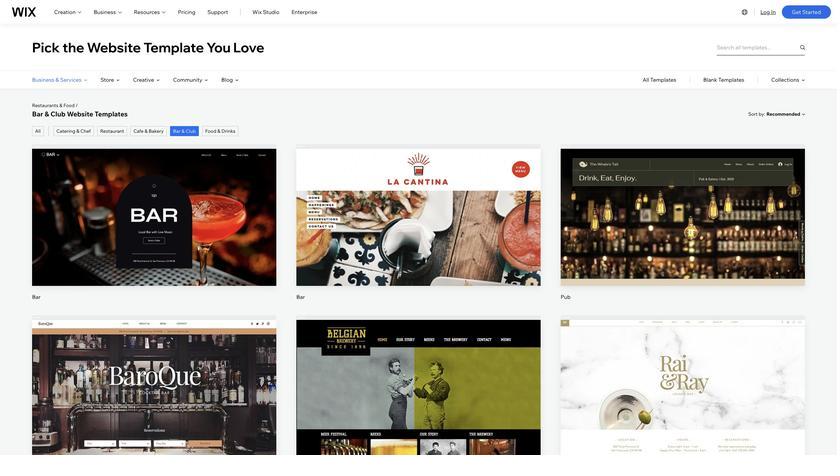 Task type: describe. For each thing, give the bounding box(es) containing it.
resources button
[[134, 8, 166, 16]]

all for all
[[35, 128, 41, 134]]

community
[[173, 77, 202, 83]]

1 horizontal spatial food
[[205, 128, 216, 134]]

Search search field
[[717, 39, 805, 55]]

& for catering & chef
[[76, 128, 79, 134]]

the
[[62, 39, 84, 56]]

wix studio link
[[252, 8, 279, 16]]

log in link
[[760, 8, 776, 16]]

sort by:
[[748, 111, 765, 117]]

catering & chef
[[56, 128, 91, 134]]

studio
[[263, 9, 279, 15]]

pricing link
[[178, 8, 195, 16]]

creation button
[[54, 8, 82, 16]]

& for bar & club
[[182, 128, 185, 134]]

restaurants & food link
[[32, 103, 75, 109]]

0 vertical spatial website
[[87, 39, 141, 56]]

club for bar & club website templates
[[51, 110, 66, 118]]

pick
[[32, 39, 60, 56]]

/
[[76, 103, 78, 109]]

log
[[760, 9, 770, 15]]

drinks
[[221, 128, 235, 134]]

blank
[[703, 77, 717, 83]]

bar & club website templates - brewery image
[[296, 321, 541, 456]]

& for restaurants & food /
[[59, 103, 62, 109]]

blank templates link
[[703, 71, 744, 89]]

1 vertical spatial website
[[67, 110, 93, 118]]

view inside pub "group"
[[677, 227, 689, 234]]

bakery
[[149, 128, 164, 134]]

pick the website template you love
[[32, 39, 264, 56]]

creative
[[133, 77, 154, 83]]

cafe
[[133, 128, 144, 134]]

get started link
[[782, 5, 831, 19]]

cafe & bakery
[[133, 128, 164, 134]]

support
[[207, 9, 228, 15]]

& for bar & club website templates
[[45, 110, 49, 118]]

bar & club link
[[170, 126, 199, 136]]

business for business & services
[[32, 77, 54, 83]]

food & drinks
[[205, 128, 235, 134]]

restaurant
[[100, 128, 124, 134]]

blank templates
[[703, 77, 744, 83]]

wix
[[252, 9, 262, 15]]

language selector, english selected image
[[741, 8, 749, 16]]

enterprise link
[[291, 8, 317, 16]]

templates for blank templates
[[718, 77, 744, 83]]

categories by subject element
[[32, 71, 239, 89]]

resources
[[134, 9, 160, 15]]



Task type: locate. For each thing, give the bounding box(es) containing it.
& right cafe
[[145, 128, 148, 134]]

restaurants
[[32, 103, 58, 109]]

club left 'food & drinks'
[[186, 128, 196, 134]]

website up store
[[87, 39, 141, 56]]

0 vertical spatial business
[[94, 9, 116, 15]]

2 horizontal spatial templates
[[718, 77, 744, 83]]

pub
[[561, 294, 571, 301]]

all inside generic categories element
[[643, 77, 649, 83]]

cafe & bakery link
[[130, 126, 167, 136]]

catering
[[56, 128, 75, 134]]

1 vertical spatial club
[[186, 128, 196, 134]]

support link
[[207, 8, 228, 16]]

0 horizontal spatial business
[[32, 77, 54, 83]]

& left services in the left top of the page
[[55, 77, 59, 83]]

all
[[643, 77, 649, 83], [35, 128, 41, 134]]

by:
[[759, 111, 765, 117]]

bar & club website templates - bar image
[[32, 149, 276, 286], [296, 149, 541, 286], [32, 321, 276, 456], [561, 321, 805, 456]]

&
[[55, 77, 59, 83], [59, 103, 62, 109], [45, 110, 49, 118], [76, 128, 79, 134], [145, 128, 148, 134], [182, 128, 185, 134], [217, 128, 220, 134]]

& for cafe & bakery
[[145, 128, 148, 134]]

template
[[144, 39, 204, 56]]

0 horizontal spatial club
[[51, 110, 66, 118]]

food left drinks
[[205, 128, 216, 134]]

all for all templates
[[643, 77, 649, 83]]

business for business
[[94, 9, 116, 15]]

categories. use the left and right arrow keys to navigate the menu element
[[0, 71, 837, 89]]

& inside categories by subject element
[[55, 77, 59, 83]]

view button
[[138, 222, 170, 238], [403, 222, 434, 238], [667, 222, 699, 238], [138, 394, 170, 410], [403, 394, 434, 410], [667, 394, 699, 410]]

get started
[[792, 9, 821, 15]]

services
[[60, 77, 81, 83]]

bar & club website templates - pub image
[[561, 149, 805, 286]]

1 horizontal spatial bar group
[[296, 144, 541, 301]]

all templates
[[643, 77, 676, 83]]

& down 'restaurants'
[[45, 110, 49, 118]]

templates
[[650, 77, 676, 83], [718, 77, 744, 83], [95, 110, 128, 118]]

collections
[[771, 77, 799, 83]]

& for food & drinks
[[217, 128, 220, 134]]

enterprise
[[291, 9, 317, 15]]

club down restaurants & food /
[[51, 110, 66, 118]]

edit button
[[138, 200, 170, 216], [403, 200, 434, 216], [667, 200, 699, 216], [138, 371, 170, 387], [403, 371, 434, 387], [667, 371, 699, 387]]

None search field
[[717, 39, 805, 55]]

business inside categories by subject element
[[32, 77, 54, 83]]

you
[[207, 39, 231, 56]]

0 horizontal spatial templates
[[95, 110, 128, 118]]

restaurants & food /
[[32, 103, 78, 109]]

1 horizontal spatial all
[[643, 77, 649, 83]]

club
[[51, 110, 66, 118], [186, 128, 196, 134]]

all templates link
[[643, 71, 676, 89]]

bar & club website templates
[[32, 110, 128, 118]]

creation
[[54, 9, 76, 15]]

edit inside button
[[678, 204, 688, 211]]

pricing
[[178, 9, 195, 15]]

1 horizontal spatial business
[[94, 9, 116, 15]]

1 vertical spatial food
[[205, 128, 216, 134]]

business button
[[94, 8, 122, 16]]

food
[[63, 103, 75, 109], [205, 128, 216, 134]]

business
[[94, 9, 116, 15], [32, 77, 54, 83]]

1 horizontal spatial club
[[186, 128, 196, 134]]

log in
[[760, 9, 776, 15]]

business inside popup button
[[94, 9, 116, 15]]

0 vertical spatial all
[[643, 77, 649, 83]]

recommended
[[767, 111, 800, 117]]

& right 'restaurants'
[[59, 103, 62, 109]]

pub group
[[561, 144, 805, 301]]

0 vertical spatial food
[[63, 103, 75, 109]]

in
[[771, 9, 776, 15]]

bar group
[[32, 144, 276, 301], [296, 144, 541, 301]]

2 bar group from the left
[[296, 144, 541, 301]]

store
[[100, 77, 114, 83]]

wix studio
[[252, 9, 279, 15]]

view button inside pub "group"
[[667, 222, 699, 238]]

bar & club
[[173, 128, 196, 134]]

love
[[233, 39, 264, 56]]

edit button inside pub "group"
[[667, 200, 699, 216]]

bar
[[32, 110, 43, 118], [173, 128, 181, 134], [32, 294, 41, 301], [296, 294, 305, 301]]

sort
[[748, 111, 758, 117]]

1 bar group from the left
[[32, 144, 276, 301]]

& left chef
[[76, 128, 79, 134]]

get
[[792, 9, 801, 15]]

0 horizontal spatial all
[[35, 128, 41, 134]]

food & drinks link
[[202, 126, 238, 136]]

& right bakery
[[182, 128, 185, 134]]

0 horizontal spatial bar group
[[32, 144, 276, 301]]

& for business & services
[[55, 77, 59, 83]]

club for bar & club
[[186, 128, 196, 134]]

website
[[87, 39, 141, 56], [67, 110, 93, 118]]

1 vertical spatial business
[[32, 77, 54, 83]]

chef
[[80, 128, 91, 134]]

0 horizontal spatial food
[[63, 103, 75, 109]]

view
[[148, 227, 160, 234], [412, 227, 425, 234], [677, 227, 689, 234], [148, 399, 160, 405], [412, 399, 425, 405], [677, 399, 689, 405]]

1 vertical spatial all
[[35, 128, 41, 134]]

website down /
[[67, 110, 93, 118]]

edit
[[149, 204, 159, 211], [414, 204, 424, 211], [678, 204, 688, 211], [149, 376, 159, 383], [414, 376, 424, 383], [678, 376, 688, 383]]

generic categories element
[[643, 71, 805, 89]]

catering & chef link
[[53, 126, 94, 136]]

& left drinks
[[217, 128, 220, 134]]

business & services
[[32, 77, 81, 83]]

1 horizontal spatial templates
[[650, 77, 676, 83]]

all link
[[32, 126, 44, 136]]

templates for all templates
[[650, 77, 676, 83]]

all inside 'link'
[[35, 128, 41, 134]]

0 vertical spatial club
[[51, 110, 66, 118]]

blog
[[221, 77, 233, 83]]

started
[[802, 9, 821, 15]]

restaurant link
[[97, 126, 127, 136]]

food left /
[[63, 103, 75, 109]]



Task type: vqa. For each thing, say whether or not it's contained in the screenshot.
'7 ecommerce website optimization tips for driving more sales' Image
no



